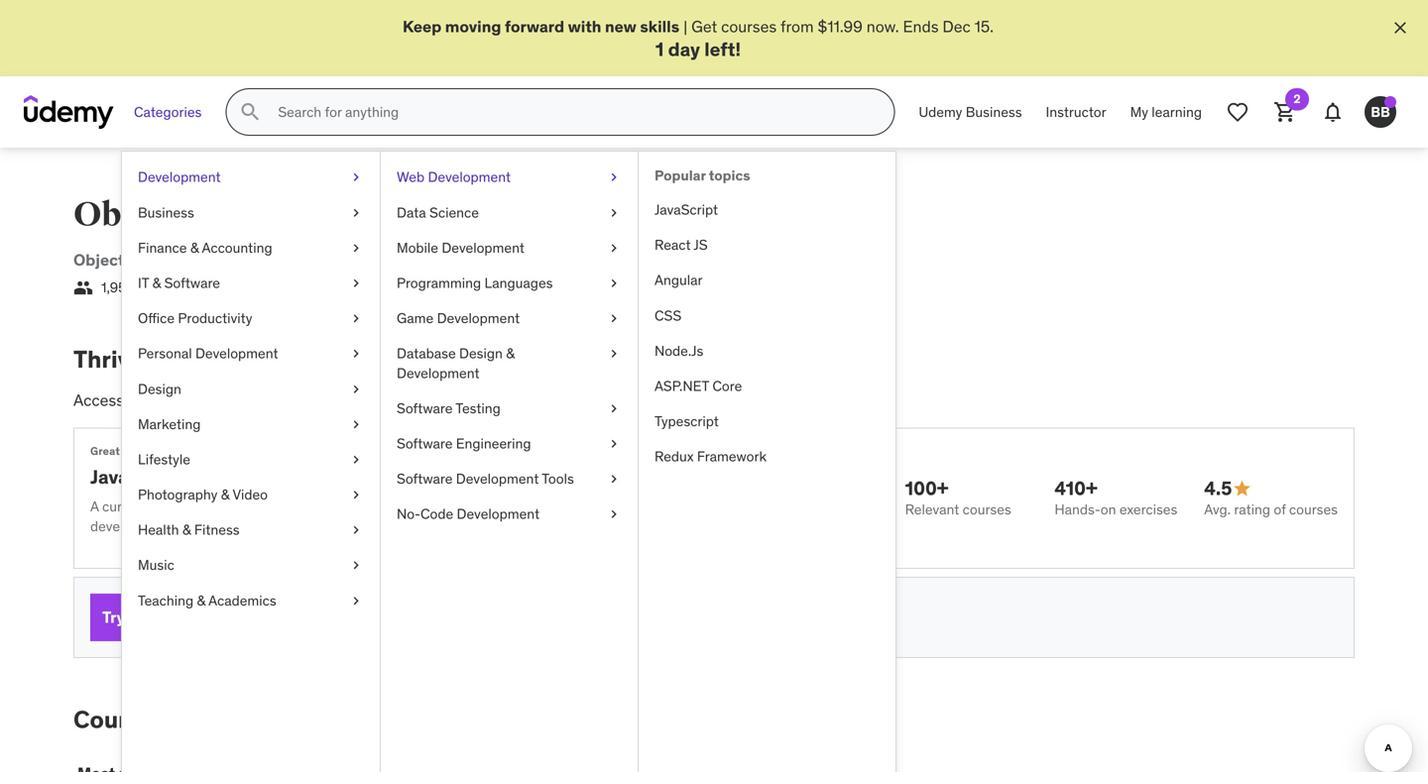 Task type: locate. For each thing, give the bounding box(es) containing it.
topics
[[709, 167, 750, 185]]

code
[[420, 505, 453, 523]]

collection up 'health & fitness'
[[153, 498, 213, 516]]

xsmall image left at
[[348, 591, 364, 611]]

2 vertical spatial for
[[235, 607, 257, 628]]

thrive in your career element
[[73, 345, 1355, 658]]

software development tools
[[397, 470, 574, 488]]

submit search image
[[238, 100, 262, 124]]

xsmall image inside 'health & fitness' 'link'
[[348, 521, 364, 540]]

xsmall image up the object oriented programming courses
[[348, 168, 364, 187]]

xsmall image for teaching & academics
[[348, 591, 364, 611]]

top-
[[230, 390, 260, 411]]

0 horizontal spatial curated
[[102, 498, 150, 516]]

redux
[[655, 448, 694, 466]]

2 object from the top
[[73, 250, 124, 270]]

react js
[[655, 236, 708, 254]]

0 horizontal spatial for
[[123, 444, 138, 458]]

& right health
[[182, 521, 191, 539]]

oriented up accounting
[[186, 195, 331, 236]]

0 horizontal spatial courses
[[73, 705, 166, 735]]

after
[[500, 609, 529, 626]]

xsmall image up object oriented programming relates to development it & software
[[348, 203, 364, 223]]

you right get
[[243, 705, 284, 735]]

2 link
[[1261, 88, 1309, 136]]

1 horizontal spatial business
[[966, 103, 1022, 121]]

in-
[[442, 390, 462, 411]]

popular
[[655, 167, 706, 185]]

0 horizontal spatial business
[[138, 204, 194, 221]]

1 vertical spatial business
[[138, 204, 194, 221]]

xsmall image down hands-
[[348, 521, 364, 540]]

xsmall image down the object oriented programming courses
[[348, 238, 364, 258]]

my learning
[[1130, 103, 1202, 121]]

& left learners
[[152, 274, 161, 292]]

0 vertical spatial business
[[966, 103, 1022, 121]]

it & software link down accounting
[[122, 266, 380, 301]]

data
[[397, 204, 426, 221]]

learners
[[163, 279, 213, 297]]

design down in
[[138, 380, 181, 398]]

xsmall image left react
[[606, 238, 622, 258]]

development inside the software development tools link
[[456, 470, 539, 488]]

dec
[[943, 16, 971, 37]]

xsmall image inside marketing link
[[348, 415, 364, 434]]

1,958,817
[[101, 279, 159, 297]]

xsmall image inside personal development 'link'
[[348, 344, 364, 364]]

development inside personal development 'link'
[[195, 345, 278, 363]]

2 horizontal spatial a
[[632, 498, 639, 516]]

1 horizontal spatial plan
[[674, 390, 705, 411]]

xsmall image left javascript
[[606, 203, 622, 223]]

& for fitness
[[182, 521, 191, 539]]

development up help at the bottom
[[456, 470, 539, 488]]

development
[[138, 168, 221, 186], [428, 168, 511, 186], [442, 239, 525, 257], [381, 250, 482, 270], [437, 309, 520, 327], [195, 345, 278, 363], [397, 364, 480, 382], [456, 470, 539, 488], [457, 505, 540, 523]]

you right help at the bottom
[[534, 498, 556, 516]]

xsmall image for office productivity
[[348, 309, 364, 328]]

software down software testing
[[397, 435, 453, 453]]

xsmall image inside game development "link"
[[606, 309, 622, 328]]

development up programming languages
[[442, 239, 525, 257]]

xsmall image left popular
[[606, 168, 622, 187]]

get
[[200, 705, 238, 735]]

to left help at the bottom
[[488, 498, 501, 516]]

0 horizontal spatial you
[[243, 705, 284, 735]]

1 vertical spatial to
[[488, 498, 501, 516]]

xsmall image left redux
[[606, 434, 622, 454]]

development down programming languages
[[437, 309, 520, 327]]

practice
[[373, 498, 424, 516]]

a right as
[[632, 498, 639, 516]]

started
[[289, 705, 372, 735]]

with right roles
[[562, 390, 592, 411]]

xsmall image inside software testing link
[[606, 399, 622, 418]]

to left get
[[171, 705, 195, 735]]

& for accounting
[[190, 239, 199, 257]]

xsmall image for data science
[[606, 203, 622, 223]]

for left in-
[[419, 390, 438, 411]]

1 vertical spatial courses
[[73, 705, 166, 735]]

2 horizontal spatial to
[[488, 498, 501, 516]]

xsmall image inside the business 'link'
[[348, 203, 364, 223]]

xsmall image inside no-code development link
[[606, 505, 622, 524]]

personal right try
[[128, 607, 195, 628]]

0 vertical spatial courses
[[567, 195, 696, 236]]

xsmall image for business
[[348, 203, 364, 223]]

development down the "office productivity" link
[[195, 345, 278, 363]]

forward
[[505, 16, 564, 37]]

1 horizontal spatial on
[[1101, 501, 1116, 519]]

courses inside 100+ relevant courses
[[963, 501, 1011, 519]]

& for video
[[221, 486, 229, 504]]

to inside great for java developers a curated collection of courses and hands-on practice exercises to help you advance as a java developer.
[[488, 498, 501, 516]]

xsmall image inside development link
[[348, 168, 364, 187]]

typescript
[[655, 413, 719, 430]]

programming
[[337, 195, 560, 236], [198, 250, 302, 270], [397, 274, 481, 292]]

keep
[[403, 16, 442, 37]]

relates
[[306, 250, 358, 270]]

with
[[568, 16, 601, 37], [562, 390, 592, 411]]

it & software link up 'languages'
[[482, 250, 590, 270]]

personal inside personal development 'link'
[[138, 345, 192, 363]]

& for academics
[[197, 592, 205, 610]]

xsmall image right "rated"
[[348, 380, 364, 399]]

1 horizontal spatial for
[[235, 607, 257, 628]]

web development element
[[638, 152, 896, 773]]

relevant
[[905, 501, 959, 519]]

business
[[966, 103, 1022, 121], [138, 204, 194, 221]]

software up code
[[397, 470, 453, 488]]

for left free
[[235, 607, 257, 628]]

xsmall image for marketing
[[348, 415, 364, 434]]

day
[[668, 37, 700, 61]]

1 vertical spatial programming
[[198, 250, 302, 270]]

marketing link
[[122, 407, 380, 442]]

0 vertical spatial personal
[[138, 345, 192, 363]]

2 vertical spatial personal
[[128, 607, 195, 628]]

collection
[[140, 390, 209, 411], [153, 498, 213, 516]]

xsmall image up hands-
[[348, 450, 364, 470]]

1 horizontal spatial courses
[[567, 195, 696, 236]]

xsmall image
[[606, 168, 622, 187], [348, 274, 364, 293], [348, 309, 364, 328], [606, 309, 622, 328], [606, 344, 622, 364], [348, 380, 364, 399], [348, 450, 364, 470], [606, 470, 622, 489], [348, 485, 364, 505], [348, 556, 364, 576], [348, 591, 364, 611]]

0 horizontal spatial to
[[171, 705, 195, 735]]

xsmall image inside database design & development link
[[606, 344, 622, 364]]

health & fitness
[[138, 521, 240, 539]]

data science
[[397, 204, 479, 221]]

anytime.
[[609, 609, 662, 626]]

1 vertical spatial curated
[[102, 498, 150, 516]]

1 vertical spatial plan
[[198, 607, 232, 628]]

you have alerts image
[[1384, 96, 1396, 108]]

business link
[[122, 195, 380, 230]]

object for object oriented programming relates to development it & software
[[73, 250, 124, 270]]

testing
[[456, 400, 501, 417]]

xsmall image inside music link
[[348, 556, 364, 576]]

2 vertical spatial programming
[[397, 274, 481, 292]]

1 vertical spatial object
[[73, 250, 124, 270]]

0 vertical spatial object
[[73, 195, 180, 236]]

0 vertical spatial development link
[[122, 160, 380, 195]]

personal down office
[[138, 345, 192, 363]]

xsmall image down object oriented programming relates to development it & software
[[348, 274, 364, 293]]

0 vertical spatial to
[[361, 250, 377, 270]]

xsmall image up great for java developers a curated collection of courses and hands-on practice exercises to help you advance as a java developer.
[[348, 415, 364, 434]]

development inside no-code development link
[[457, 505, 540, 523]]

xsmall image left angular
[[606, 274, 622, 293]]

exercises down software development tools at bottom left
[[427, 498, 485, 516]]

xsmall image for music
[[348, 556, 364, 576]]

from
[[781, 16, 814, 37]]

a right access
[[128, 390, 136, 411]]

1 horizontal spatial curated
[[361, 390, 415, 411]]

xsmall image left node.js at top
[[606, 344, 622, 364]]

1 vertical spatial with
[[562, 390, 592, 411]]

0 horizontal spatial plan
[[198, 607, 232, 628]]

xsmall image inside mobile development link
[[606, 238, 622, 258]]

curated down database
[[361, 390, 415, 411]]

development inside game development "link"
[[437, 309, 520, 327]]

oriented for object oriented programming relates to development it & software
[[128, 250, 195, 270]]

object up small image
[[73, 250, 124, 270]]

collection up marketing
[[140, 390, 209, 411]]

curated up developer.
[[102, 498, 150, 516]]

game development
[[397, 309, 520, 327]]

new
[[605, 16, 636, 37]]

great
[[90, 444, 120, 458]]

development down the software development tools link
[[457, 505, 540, 523]]

no-code development link
[[381, 497, 638, 532]]

photography & video
[[138, 486, 268, 504]]

0 vertical spatial curated
[[361, 390, 415, 411]]

software up the office productivity
[[164, 274, 220, 292]]

business inside udemy business 'link'
[[966, 103, 1022, 121]]

1 vertical spatial collection
[[153, 498, 213, 516]]

courses right the relevant in the bottom right of the page
[[963, 501, 1011, 519]]

development down categories dropdown button
[[138, 168, 221, 186]]

categories
[[134, 103, 202, 121]]

oriented up 1,958,817 learners
[[128, 250, 195, 270]]

& up 'languages'
[[507, 250, 517, 270]]

1 horizontal spatial you
[[534, 498, 556, 516]]

2 vertical spatial to
[[171, 705, 195, 735]]

no-code development
[[397, 505, 540, 523]]

a right roles
[[596, 390, 604, 411]]

xsmall image left practice
[[348, 485, 364, 505]]

web
[[397, 168, 425, 186]]

xsmall image inside the software development tools link
[[606, 470, 622, 489]]

0 vertical spatial design
[[459, 345, 503, 363]]

0 horizontal spatial exercises
[[427, 498, 485, 516]]

mobile development
[[397, 239, 525, 257]]

with left the new
[[568, 16, 601, 37]]

xsmall image inside lifestyle link
[[348, 450, 364, 470]]

xsmall image inside it & software link
[[348, 274, 364, 293]]

development down database
[[397, 364, 480, 382]]

1 horizontal spatial to
[[361, 250, 377, 270]]

0 vertical spatial it
[[490, 250, 504, 270]]

asp.net
[[655, 377, 709, 395]]

xsmall image for development
[[348, 168, 364, 187]]

0 horizontal spatial it & software link
[[122, 266, 380, 301]]

your
[[175, 345, 225, 374]]

courses inside great for java developers a curated collection of courses and hands-on practice exercises to help you advance as a java developer.
[[232, 498, 281, 516]]

& right the "teaching"
[[197, 592, 205, 610]]

for right great
[[123, 444, 138, 458]]

development link down submit search image on the top of the page
[[122, 160, 380, 195]]

programming down the business 'link'
[[198, 250, 302, 270]]

development down data science
[[381, 250, 482, 270]]

0 vertical spatial programming
[[337, 195, 560, 236]]

business up 'finance'
[[138, 204, 194, 221]]

0 horizontal spatial on
[[354, 498, 370, 516]]

free
[[260, 607, 290, 628]]

engineering
[[456, 435, 531, 453]]

xsmall image inside data science link
[[606, 203, 622, 223]]

you
[[534, 498, 556, 516], [243, 705, 284, 735]]

skills
[[640, 16, 679, 37]]

access a collection of top-rated courses curated for in-demand roles with a personal plan subscription.
[[73, 390, 800, 411]]

xsmall image for health & fitness
[[348, 521, 364, 540]]

0 vertical spatial you
[[534, 498, 556, 516]]

software up 'languages'
[[521, 250, 590, 270]]

exercises
[[427, 498, 485, 516], [1120, 501, 1178, 519]]

node.js
[[655, 342, 703, 360]]

xsmall image inside software engineering link
[[606, 434, 622, 454]]

of up fitness
[[217, 498, 229, 516]]

xsmall image inside web development link
[[606, 168, 622, 187]]

on
[[354, 498, 370, 516], [1101, 501, 1116, 519]]

css
[[655, 307, 682, 325]]

close image
[[1390, 18, 1410, 38]]

Search for anything text field
[[274, 95, 870, 129]]

courses to get you started
[[73, 705, 372, 735]]

learning
[[1152, 103, 1202, 121]]

& inside database design & development
[[506, 345, 515, 363]]

xsmall image inside the "office productivity" link
[[348, 309, 364, 328]]

xsmall image inside design link
[[348, 380, 364, 399]]

design inside database design & development
[[459, 345, 503, 363]]

business right 'udemy'
[[966, 103, 1022, 121]]

xsmall image up as
[[606, 470, 622, 489]]

starting
[[318, 609, 368, 626]]

xsmall image for design
[[348, 380, 364, 399]]

a
[[128, 390, 136, 411], [596, 390, 604, 411], [632, 498, 639, 516]]

react js link
[[639, 228, 896, 263]]

0 vertical spatial for
[[419, 390, 438, 411]]

courses left and
[[232, 498, 281, 516]]

1 horizontal spatial design
[[459, 345, 503, 363]]

0 vertical spatial oriented
[[186, 195, 331, 236]]

1 horizontal spatial a
[[596, 390, 604, 411]]

per
[[433, 609, 453, 626]]

database design & development link
[[381, 336, 638, 391]]

2 horizontal spatial for
[[419, 390, 438, 411]]

xsmall image inside teaching & academics link
[[348, 591, 364, 611]]

a
[[90, 498, 99, 516]]

410+ hands-on exercises
[[1055, 477, 1178, 519]]

java
[[643, 498, 667, 516]]

1 vertical spatial design
[[138, 380, 181, 398]]

design down game development
[[459, 345, 503, 363]]

of
[[213, 390, 227, 411], [217, 498, 229, 516], [1274, 501, 1286, 519]]

help
[[504, 498, 531, 516]]

of inside great for java developers a curated collection of courses and hands-on practice exercises to help you advance as a java developer.
[[217, 498, 229, 516]]

programming up game development
[[397, 274, 481, 292]]

software up software engineering
[[397, 400, 453, 417]]

it up office
[[138, 274, 149, 292]]

thrive
[[73, 345, 144, 374]]

personal up typescript
[[608, 390, 670, 411]]

0 horizontal spatial design
[[138, 380, 181, 398]]

xsmall image left java
[[606, 505, 622, 524]]

object up 'finance'
[[73, 195, 180, 236]]

xsmall image for mobile development
[[606, 238, 622, 258]]

1 horizontal spatial it
[[490, 250, 504, 270]]

xsmall image left the "game"
[[348, 309, 364, 328]]

xsmall image left database
[[348, 344, 364, 364]]

udemy business
[[919, 103, 1022, 121]]

to right relates
[[361, 250, 377, 270]]

xsmall image up starting
[[348, 556, 364, 576]]

1 horizontal spatial exercises
[[1120, 501, 1178, 519]]

1 vertical spatial for
[[123, 444, 138, 458]]

xsmall image
[[348, 168, 364, 187], [348, 203, 364, 223], [606, 203, 622, 223], [348, 238, 364, 258], [606, 238, 622, 258], [606, 274, 622, 293], [348, 344, 364, 364], [606, 399, 622, 418], [348, 415, 364, 434], [606, 434, 622, 454], [606, 505, 622, 524], [348, 521, 364, 540]]

video
[[233, 486, 268, 504]]

$11.99
[[818, 16, 863, 37]]

0 vertical spatial with
[[568, 16, 601, 37]]

1 vertical spatial oriented
[[128, 250, 195, 270]]

personal inside try personal plan for free link
[[128, 607, 195, 628]]

xsmall image for web development
[[606, 168, 622, 187]]

courses up left!
[[721, 16, 777, 37]]

programming languages link
[[381, 266, 638, 301]]

& down game development "link"
[[506, 345, 515, 363]]

xsmall image right roles
[[606, 399, 622, 418]]

xsmall image left css
[[606, 309, 622, 328]]

1 vertical spatial it
[[138, 274, 149, 292]]

xsmall image inside programming languages link
[[606, 274, 622, 293]]

1 object from the top
[[73, 195, 180, 236]]

xsmall image for software development tools
[[606, 470, 622, 489]]

it up programming languages
[[490, 250, 504, 270]]

programming up "mobile development"
[[337, 195, 560, 236]]

bb
[[1371, 103, 1390, 121]]

xsmall image inside photography & video 'link'
[[348, 485, 364, 505]]

development link down data science
[[381, 250, 482, 270]]

& left video
[[221, 486, 229, 504]]

academics
[[208, 592, 276, 610]]

development up science
[[428, 168, 511, 186]]

on inside 410+ hands-on exercises
[[1101, 501, 1116, 519]]

music link
[[122, 548, 380, 583]]

1
[[655, 37, 664, 61]]

& right 'finance'
[[190, 239, 199, 257]]

exercises left avg.
[[1120, 501, 1178, 519]]

xsmall image inside finance & accounting link
[[348, 238, 364, 258]]



Task type: describe. For each thing, give the bounding box(es) containing it.
bb link
[[1357, 88, 1404, 136]]

database
[[397, 345, 456, 363]]

you inside great for java developers a curated collection of courses and hands-on practice exercises to help you advance as a java developer.
[[534, 498, 556, 516]]

collection inside great for java developers a curated collection of courses and hands-on practice exercises to help you advance as a java developer.
[[153, 498, 213, 516]]

developers
[[133, 465, 234, 489]]

udemy image
[[24, 95, 114, 129]]

courses right "rated"
[[302, 390, 357, 411]]

music
[[138, 557, 174, 574]]

mobile
[[397, 239, 438, 257]]

xsmall image for game development
[[606, 309, 622, 328]]

xsmall image for personal development
[[348, 344, 364, 364]]

developer.
[[90, 517, 154, 535]]

software for software engineering
[[397, 435, 453, 453]]

of left top-
[[213, 390, 227, 411]]

with inside keep moving forward with new skills | get courses from $11.99 now. ends dec 15. 1 day left!
[[568, 16, 601, 37]]

& for software
[[152, 274, 161, 292]]

finance & accounting
[[138, 239, 272, 257]]

get
[[691, 16, 717, 37]]

js
[[694, 236, 708, 254]]

programming for relates
[[198, 250, 302, 270]]

languages
[[485, 274, 553, 292]]

ends
[[903, 16, 939, 37]]

core
[[712, 377, 742, 395]]

java developers link
[[90, 465, 234, 489]]

15.
[[974, 16, 994, 37]]

xsmall image for lifestyle
[[348, 450, 364, 470]]

web development link
[[381, 160, 638, 195]]

angular
[[655, 271, 703, 289]]

of right rating
[[1274, 501, 1286, 519]]

development inside database design & development
[[397, 364, 480, 382]]

my learning link
[[1118, 88, 1214, 136]]

software testing
[[397, 400, 501, 417]]

xsmall image for software testing
[[606, 399, 622, 418]]

avg. rating of courses
[[1204, 501, 1338, 519]]

photography & video link
[[122, 478, 380, 513]]

avg.
[[1204, 501, 1231, 519]]

starting at $16.58 per month after trial. cancel anytime.
[[318, 609, 662, 626]]

moving
[[445, 16, 501, 37]]

small image
[[73, 278, 93, 298]]

redux framework link
[[639, 439, 896, 475]]

tools
[[542, 470, 574, 488]]

teaching
[[138, 592, 193, 610]]

try personal plan for free
[[102, 607, 290, 628]]

instructor
[[1046, 103, 1106, 121]]

0 horizontal spatial it
[[138, 274, 149, 292]]

accounting
[[202, 239, 272, 257]]

framework
[[697, 448, 767, 466]]

teaching & academics link
[[122, 583, 380, 619]]

a inside great for java developers a curated collection of courses and hands-on practice exercises to help you advance as a java developer.
[[632, 498, 639, 516]]

office productivity
[[138, 309, 252, 327]]

programming for courses
[[337, 195, 560, 236]]

game development link
[[381, 301, 638, 336]]

software for software development tools
[[397, 470, 453, 488]]

lifestyle
[[138, 451, 190, 469]]

wishlist image
[[1226, 100, 1250, 124]]

xsmall image for photography & video
[[348, 485, 364, 505]]

xsmall image for it & software
[[348, 274, 364, 293]]

development inside web development link
[[428, 168, 511, 186]]

hands-
[[1055, 501, 1101, 519]]

1 vertical spatial development link
[[381, 250, 482, 270]]

xsmall image for no-code development
[[606, 505, 622, 524]]

asp.net core
[[655, 377, 742, 395]]

keep moving forward with new skills | get courses from $11.99 now. ends dec 15. 1 day left!
[[403, 16, 994, 61]]

for inside great for java developers a curated collection of courses and hands-on practice exercises to help you advance as a java developer.
[[123, 444, 138, 458]]

javascript link
[[639, 192, 896, 228]]

redux framework
[[655, 448, 767, 466]]

demand
[[462, 390, 520, 411]]

health
[[138, 521, 179, 539]]

roles
[[523, 390, 558, 411]]

on inside great for java developers a curated collection of courses and hands-on practice exercises to help you advance as a java developer.
[[354, 498, 370, 516]]

1 vertical spatial you
[[243, 705, 284, 735]]

udemy business link
[[907, 88, 1034, 136]]

notifications image
[[1321, 100, 1345, 124]]

410+
[[1055, 477, 1098, 500]]

oriented for object oriented programming courses
[[186, 195, 331, 236]]

2
[[1294, 91, 1301, 107]]

business inside the business 'link'
[[138, 204, 194, 221]]

with inside "thrive in your career" element
[[562, 390, 592, 411]]

teaching & academics
[[138, 592, 276, 610]]

shopping cart with 2 items image
[[1273, 100, 1297, 124]]

personal development link
[[122, 336, 380, 372]]

as
[[615, 498, 629, 516]]

marketing
[[138, 415, 201, 433]]

small image
[[1232, 479, 1252, 499]]

javascript
[[655, 201, 718, 219]]

node.js link
[[639, 334, 896, 369]]

xsmall image for finance & accounting
[[348, 238, 364, 258]]

courses right rating
[[1289, 501, 1338, 519]]

lifestyle link
[[122, 442, 380, 478]]

exercises inside great for java developers a curated collection of courses and hands-on practice exercises to help you advance as a java developer.
[[427, 498, 485, 516]]

object for object oriented programming courses
[[73, 195, 180, 236]]

0 horizontal spatial a
[[128, 390, 136, 411]]

software for software testing
[[397, 400, 453, 417]]

design link
[[122, 372, 380, 407]]

$16.58
[[387, 609, 429, 626]]

xsmall image for database design & development
[[606, 344, 622, 364]]

left!
[[704, 37, 741, 61]]

4.5
[[1204, 477, 1232, 500]]

health & fitness link
[[122, 513, 380, 548]]

subscription.
[[709, 390, 800, 411]]

software engineering link
[[381, 426, 638, 462]]

development inside mobile development link
[[442, 239, 525, 257]]

0 vertical spatial collection
[[140, 390, 209, 411]]

trial.
[[532, 609, 559, 626]]

1 horizontal spatial it & software link
[[482, 250, 590, 270]]

0 vertical spatial plan
[[674, 390, 705, 411]]

react
[[655, 236, 691, 254]]

at
[[372, 609, 384, 626]]

courses inside keep moving forward with new skills | get courses from $11.99 now. ends dec 15. 1 day left!
[[721, 16, 777, 37]]

thrive in your career
[[73, 345, 302, 374]]

xsmall image for software engineering
[[606, 434, 622, 454]]

exercises inside 410+ hands-on exercises
[[1120, 501, 1178, 519]]

great for java developers a curated collection of courses and hands-on practice exercises to help you advance as a java developer.
[[90, 444, 667, 535]]

rated
[[260, 390, 298, 411]]

productivity
[[178, 309, 252, 327]]

100+
[[905, 477, 949, 500]]

css link
[[639, 298, 896, 334]]

database design & development
[[397, 345, 515, 382]]

finance
[[138, 239, 187, 257]]

1 vertical spatial personal
[[608, 390, 670, 411]]

curated inside great for java developers a curated collection of courses and hands-on practice exercises to help you advance as a java developer.
[[102, 498, 150, 516]]

java
[[90, 465, 129, 489]]

access
[[73, 390, 124, 411]]

xsmall image for programming languages
[[606, 274, 622, 293]]

science
[[429, 204, 479, 221]]

game
[[397, 309, 434, 327]]

software engineering
[[397, 435, 531, 453]]



Task type: vqa. For each thing, say whether or not it's contained in the screenshot.
Content Marketing
no



